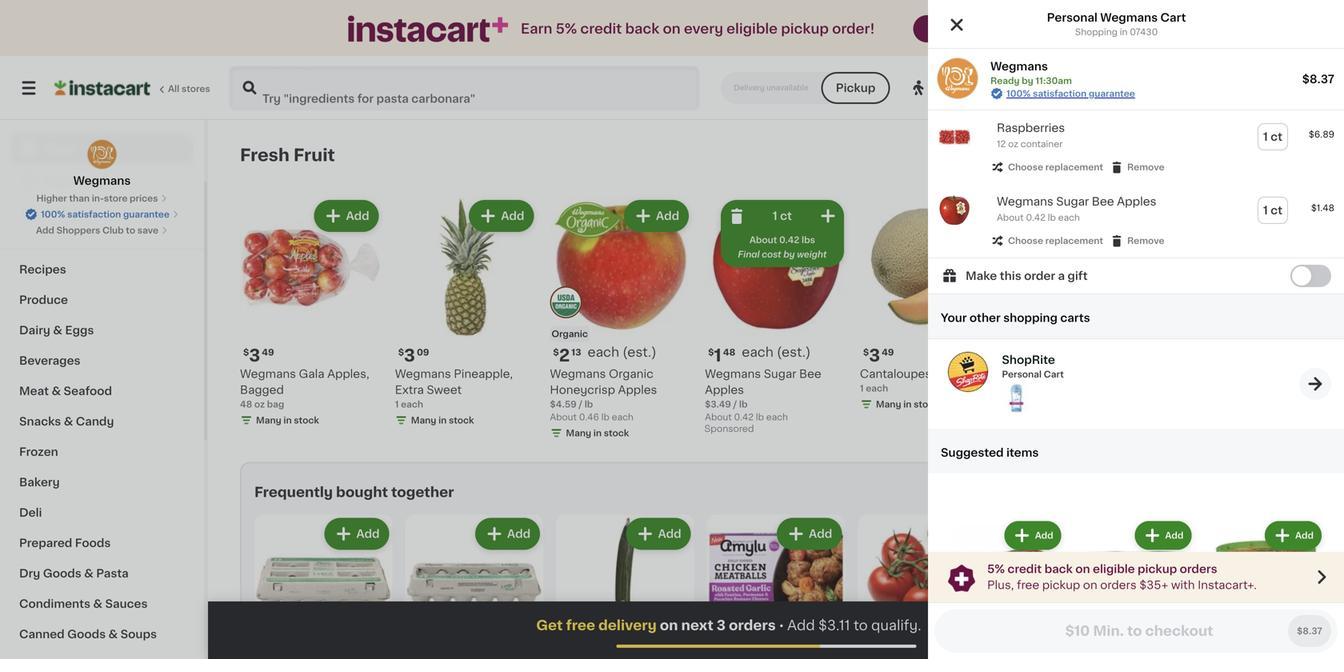 Task type: describe. For each thing, give the bounding box(es) containing it.
shop
[[45, 143, 75, 154]]

shopping
[[1076, 28, 1118, 36]]

1 inside the wegmans pineapple, extra sweet 1 each
[[395, 400, 399, 409]]

item carousel region inside frequently bought together section
[[255, 509, 1321, 660]]

0 horizontal spatial credit
[[581, 22, 622, 36]]

$ 2 13 each (est.)
[[553, 346, 657, 364]]

personal wegmans cart shopping in 07430
[[1048, 12, 1187, 36]]

wegmans pineapple, extra sweet 1 each
[[395, 369, 513, 409]]

raspberries image
[[938, 120, 972, 154]]

0 vertical spatial back
[[626, 22, 660, 36]]

each inside wegmans sugar bee apples $3.49 / lb about 0.42 lb each
[[767, 413, 788, 422]]

49 for cantaloupes
[[882, 348, 894, 357]]

remove wegmans sugar bee apples image
[[728, 207, 747, 226]]

choose replacement button for wegmans
[[991, 234, 1104, 248]]

each inside $ 1 48 each (est.)
[[742, 346, 774, 359]]

$1.48 each (estimated) element
[[705, 346, 848, 366]]

$3.49
[[705, 400, 731, 409]]

all stores
[[168, 84, 210, 93]]

shoprite
[[1002, 355, 1056, 366]]

cantaloupes 1 each
[[860, 369, 932, 393]]

add inside treatment tracker modal dialog
[[788, 619, 815, 633]]

seafood
[[64, 386, 112, 397]]

replacement for raspberries
[[1046, 163, 1104, 172]]

$1.48
[[1312, 204, 1335, 213]]

1 horizontal spatial 11:30am
[[1191, 82, 1241, 94]]

12 inside product group
[[997, 140, 1006, 148]]

/ for organic
[[579, 400, 583, 409]]

condiments
[[19, 599, 90, 610]]

lb for wegmans sugar bee apples $3.49 / lb about 0.42 lb each
[[740, 400, 748, 409]]

lists link
[[10, 197, 195, 229]]

it
[[70, 175, 78, 187]]

back inside 5% credit back on eligible pickup orders plus, free pickup on orders $35+ with instacart+.
[[1045, 564, 1073, 575]]

0 vertical spatial raspberries 12 oz container
[[997, 122, 1065, 148]]

many in stock for apples,
[[256, 416, 319, 425]]

sugar for wegmans sugar bee apples about 0.42 lb each
[[1057, 196, 1090, 207]]

frequently bought together
[[255, 486, 454, 500]]

beverages link
[[10, 346, 195, 376]]

store
[[104, 194, 128, 203]]

order
[[1025, 271, 1056, 282]]

3 for cantaloupes
[[869, 348, 881, 364]]

deli link
[[10, 498, 195, 528]]

product group containing 1
[[705, 197, 848, 438]]

(est.) for 1
[[777, 346, 811, 359]]

container inside product group
[[1040, 384, 1083, 393]]

48 inside $ 1 48 each (est.)
[[723, 348, 736, 357]]

ready inside ready by 11:30am link
[[1130, 82, 1169, 94]]

$ 3 49 for cantaloupes
[[864, 348, 894, 364]]

many inside product group
[[566, 429, 592, 438]]

wegmans for wegmans ready by 11:30am
[[991, 61, 1048, 72]]

& left pasta
[[84, 568, 94, 580]]

$2.13 each (estimated) element
[[550, 346, 693, 366]]

about 0.42 lbs final cost by weight
[[738, 236, 827, 259]]

$ inside "$ 2 13 each (est.)"
[[553, 348, 559, 357]]

stores
[[182, 84, 210, 93]]

pasta
[[96, 568, 129, 580]]

each inside wegmans sugar bee apples about 0.42 lb each
[[1059, 213, 1080, 222]]

earn 5% credit back on every eligible pickup order!
[[521, 22, 875, 36]]

about inside the about 0.42 lbs final cost by weight
[[750, 236, 778, 245]]

3 for wegmans gala apples, bagged
[[249, 348, 260, 364]]

product group containing wegmans sugar bee apples
[[929, 184, 1345, 258]]

choose replacement button for raspberries
[[991, 160, 1104, 175]]

in for wegmans pineapple, extra sweet
[[439, 416, 447, 425]]

increment quantity of raspberries image
[[1129, 207, 1148, 226]]

3 inside treatment tracker modal dialog
[[717, 619, 726, 633]]

0.42 inside the about 0.42 lbs final cost by weight
[[780, 236, 800, 245]]

1 vertical spatial raspberries 12 oz container
[[1015, 369, 1083, 393]]

5% credit back on eligible pickup orders plus, free pickup on orders $35+ with instacart+.
[[988, 564, 1257, 591]]

item carousel region containing fresh fruit
[[240, 139, 1313, 450]]

in inside personal wegmans cart shopping in 07430
[[1120, 28, 1128, 36]]

raspberries button
[[997, 122, 1065, 135]]

prepared
[[19, 538, 72, 549]]

prepared foods link
[[10, 528, 195, 559]]

goods for dry
[[43, 568, 81, 580]]

soups
[[121, 629, 157, 640]]

2 button
[[1260, 69, 1326, 107]]

save
[[137, 226, 159, 235]]

cart for personal
[[1044, 370, 1064, 379]]

pickup for pickup at 100 farm view
[[935, 82, 978, 94]]

100% inside 'link'
[[1007, 89, 1031, 98]]

free for get
[[566, 619, 596, 633]]

remove raspberries image
[[1038, 207, 1057, 226]]

wegmans ready by 11:30am
[[991, 61, 1072, 85]]

pickup for pickup
[[836, 82, 876, 94]]

make this order a gift
[[966, 271, 1088, 282]]

wegmans gala apples, bagged 48 oz bag
[[240, 369, 370, 409]]

ct for wegmans sugar bee apples
[[1271, 205, 1283, 216]]

wegmans sugar bee apples button
[[997, 195, 1157, 208]]

order!
[[833, 22, 875, 36]]

canned goods & soups link
[[10, 620, 195, 650]]

frozen link
[[10, 437, 195, 467]]

0 vertical spatial 100% satisfaction guarantee
[[1007, 89, 1136, 98]]

earn
[[521, 22, 553, 36]]

try free
[[933, 23, 977, 34]]

goods for canned
[[67, 629, 106, 640]]

1 up the about 0.42 lbs final cost by weight
[[773, 211, 778, 222]]

delivery
[[599, 619, 657, 633]]

add inside product group
[[656, 211, 680, 222]]

organic inside the wegmans organic honeycrisp apples $4.59 / lb about 0.46 lb each
[[609, 369, 654, 380]]

buy it again
[[45, 175, 113, 187]]

gala
[[299, 369, 325, 380]]

at
[[981, 82, 993, 94]]

& for meat
[[52, 386, 61, 397]]

oz inside product group
[[1027, 384, 1037, 393]]

together
[[391, 486, 454, 500]]

many for wegmans gala apples, bagged
[[256, 416, 282, 425]]

personal inside personal wegmans cart shopping in 07430
[[1048, 12, 1098, 23]]

& for condiments
[[93, 599, 103, 610]]

sweet
[[427, 385, 462, 396]]

& for dairy
[[53, 325, 62, 336]]

ready by 11:30am
[[1130, 82, 1241, 94]]

make
[[966, 271, 998, 282]]

1 inside $ 1 48 each (est.)
[[714, 348, 722, 364]]

each inside cantaloupes 1 each
[[866, 384, 889, 393]]

snacks & candy link
[[10, 407, 195, 437]]

all stores link
[[54, 66, 211, 110]]

many in stock for each
[[876, 400, 940, 409]]

frequently bought together section
[[240, 462, 1321, 660]]

recipes
[[19, 264, 66, 275]]

1 ct for wegmans sugar bee apples
[[1264, 205, 1283, 216]]

wegmans for wegmans pineapple, extra sweet 1 each
[[395, 369, 451, 380]]

on inside treatment tracker modal dialog
[[660, 619, 678, 633]]

wegmans for wegmans organic honeycrisp apples $4.59 / lb about 0.46 lb each
[[550, 369, 606, 380]]

frequently
[[255, 486, 333, 500]]

prepared foods
[[19, 538, 111, 549]]

many for wegmans pineapple, extra sweet
[[411, 416, 437, 425]]

go to cart element
[[1300, 368, 1332, 400]]

2 inside "$ 2 13 each (est.)"
[[559, 348, 570, 364]]

go to cart image
[[1306, 375, 1326, 394]]

bee for wegmans sugar bee apples $3.49 / lb about 0.42 lb each
[[800, 369, 822, 380]]

lb right 0.46 at left bottom
[[602, 413, 610, 422]]

free for try
[[954, 23, 977, 34]]

other
[[970, 313, 1001, 324]]

wegmans for wegmans sugar bee apples about 0.42 lb each
[[997, 196, 1054, 207]]

0 vertical spatial organic
[[552, 330, 588, 339]]

1 ct for raspberries
[[1264, 131, 1283, 142]]

condiments & sauces
[[19, 599, 148, 610]]

1 down 2 button
[[1264, 131, 1269, 142]]

lists
[[45, 207, 72, 219]]

instacart logo image
[[54, 78, 150, 98]]

1 left $1.48 in the right of the page
[[1264, 205, 1269, 216]]

this
[[1000, 271, 1022, 282]]

honeycrisp
[[550, 385, 616, 396]]

$ for cantaloupes
[[864, 348, 869, 357]]

to inside add shoppers club to save link
[[126, 226, 135, 235]]

in for wegmans gala apples, bagged
[[284, 416, 292, 425]]

remove for apples
[[1128, 237, 1165, 245]]

lb down $ 1 48 each (est.)
[[756, 413, 764, 422]]

add shoppers club to save
[[36, 226, 159, 235]]

about inside wegmans sugar bee apples about 0.42 lb each
[[997, 213, 1024, 222]]

1 horizontal spatial orders
[[1101, 580, 1137, 591]]

each inside the wegmans organic honeycrisp apples $4.59 / lb about 0.46 lb each
[[612, 413, 634, 422]]

fresh fruit
[[240, 147, 335, 164]]

shopping
[[1004, 313, 1058, 324]]

1 horizontal spatial pickup
[[1043, 580, 1081, 591]]

0.42 inside wegmans sugar bee apples about 0.42 lb each
[[1026, 213, 1046, 222]]

dairy
[[19, 325, 50, 336]]

by inside ready by 11:30am link
[[1172, 82, 1188, 94]]

wegmans sugar bee apples about 0.42 lb each
[[997, 196, 1157, 222]]

$35+
[[1140, 580, 1169, 591]]

0 horizontal spatial 5%
[[556, 22, 577, 36]]

in inside product group
[[594, 429, 602, 438]]

fruit
[[294, 147, 335, 164]]

satisfaction inside button
[[67, 210, 121, 219]]

announcement region
[[929, 552, 1345, 603]]

$4.59
[[550, 400, 577, 409]]

cantaloupes
[[860, 369, 932, 380]]

$ inside $ 1 48 each (est.)
[[709, 348, 714, 357]]

1 ct button for wegmans sugar bee apples
[[1259, 198, 1288, 223]]

foods
[[75, 538, 111, 549]]



Task type: vqa. For each thing, say whether or not it's contained in the screenshot.
(1.13K) the '$'
no



Task type: locate. For each thing, give the bounding box(es) containing it.
1 horizontal spatial 49
[[882, 348, 894, 357]]

3 up cantaloupes on the bottom right
[[869, 348, 881, 364]]

2 choose replacement button from the top
[[991, 234, 1104, 248]]

ct up the about 0.42 lbs final cost by weight
[[781, 211, 792, 222]]

many down the extra
[[411, 416, 437, 425]]

0 vertical spatial 48
[[723, 348, 736, 357]]

1 vertical spatial container
[[1040, 384, 1083, 393]]

100% satisfaction guarantee button
[[25, 205, 179, 221]]

choose replacement for raspberries
[[1009, 163, 1104, 172]]

express icon image
[[348, 16, 508, 42]]

0 vertical spatial replacement
[[1046, 163, 1104, 172]]

container down raspberries button
[[1021, 140, 1063, 148]]

each inside "$ 2 13 each (est.)"
[[588, 346, 620, 359]]

1 horizontal spatial ready
[[1130, 82, 1169, 94]]

each inside the wegmans pineapple, extra sweet 1 each
[[401, 400, 423, 409]]

0 horizontal spatial free
[[566, 619, 596, 633]]

many in stock
[[876, 400, 940, 409], [256, 416, 319, 425], [411, 416, 474, 425], [566, 429, 629, 438]]

wegmans up higher than in-store prices 'link' at the top
[[73, 175, 131, 187]]

2 $ from the left
[[398, 348, 404, 357]]

1 ct up the about 0.42 lbs final cost by weight
[[773, 211, 792, 222]]

sauces
[[105, 599, 148, 610]]

1 horizontal spatial pickup
[[935, 82, 978, 94]]

$ 3 49 up bagged
[[243, 348, 274, 364]]

0 horizontal spatial apples
[[618, 385, 658, 396]]

4 $ from the left
[[1019, 348, 1025, 357]]

0 horizontal spatial oz
[[254, 400, 265, 409]]

snacks
[[19, 416, 61, 427]]

many down cantaloupes 1 each
[[876, 400, 902, 409]]

wegmans sugar bee apples $3.49 / lb about 0.42 lb each
[[705, 369, 822, 422]]

& left soups
[[108, 629, 118, 640]]

many in stock inside product group
[[566, 429, 629, 438]]

wegmans up honeycrisp
[[550, 369, 606, 380]]

apples for wegmans sugar bee apples $3.49 / lb about 0.42 lb each
[[705, 385, 744, 396]]

wegmans inside personal wegmans cart shopping in 07430
[[1101, 12, 1158, 23]]

about left remove raspberries icon
[[997, 213, 1024, 222]]

oz inside wegmans gala apples, bagged 48 oz bag
[[254, 400, 265, 409]]

choose for 12
[[1009, 163, 1044, 172]]

& left eggs
[[53, 325, 62, 336]]

get free delivery on next 3 orders • add $3.11 to qualify.
[[537, 619, 922, 633]]

lb up 0.46 at left bottom
[[585, 400, 593, 409]]

(est.) inside "$ 2 13 each (est.)"
[[623, 346, 657, 359]]

shop link
[[10, 133, 195, 165]]

lb inside wegmans sugar bee apples about 0.42 lb each
[[1048, 213, 1056, 222]]

100%
[[1007, 89, 1031, 98], [41, 210, 65, 219]]

beverages
[[19, 355, 81, 367]]

1 ct button for raspberries
[[1259, 124, 1288, 150]]

wegmans for wegmans
[[73, 175, 131, 187]]

about inside wegmans sugar bee apples $3.49 / lb about 0.42 lb each
[[705, 413, 732, 422]]

in down cantaloupes 1 each
[[904, 400, 912, 409]]

buy it again link
[[10, 165, 195, 197]]

your
[[941, 313, 967, 324]]

2 vertical spatial 0.42
[[734, 413, 754, 422]]

oz down "shoprite personal cart"
[[1027, 384, 1037, 393]]

sugar for wegmans sugar bee apples $3.49 / lb about 0.42 lb each
[[764, 369, 797, 380]]

2
[[1301, 82, 1308, 94], [559, 348, 570, 364]]

2 (est.) from the left
[[623, 346, 657, 359]]

1 ct
[[1264, 131, 1283, 142], [1264, 205, 1283, 216], [773, 211, 792, 222]]

choose
[[1009, 163, 1044, 172], [1009, 237, 1044, 245]]

1 replacement from the top
[[1046, 163, 1104, 172]]

0 horizontal spatial 12
[[997, 140, 1006, 148]]

than
[[69, 194, 90, 203]]

apples inside wegmans sugar bee apples about 0.42 lb each
[[1118, 196, 1157, 207]]

many in stock down bag
[[256, 416, 319, 425]]

2 vertical spatial pickup
[[1043, 580, 1081, 591]]

condiments & sauces link
[[10, 589, 195, 620]]

1 down the extra
[[395, 400, 399, 409]]

remove down increment quantity of raspberries "icon"
[[1128, 237, 1165, 245]]

raspberries down farm
[[997, 122, 1065, 134]]

1 vertical spatial raspberries
[[1015, 369, 1083, 380]]

0 horizontal spatial 100% satisfaction guarantee
[[41, 210, 170, 219]]

1 vertical spatial 100% satisfaction guarantee
[[41, 210, 170, 219]]

2 49 from the left
[[882, 348, 894, 357]]

every
[[684, 22, 724, 36]]

deli
[[19, 507, 42, 519]]

view
[[1055, 82, 1085, 94]]

sponsored badge image
[[705, 425, 754, 434]]

pickup right plus,
[[1043, 580, 1081, 591]]

11:30am inside wegmans ready by 11:30am
[[1036, 76, 1072, 85]]

wegmans down $ 3 09
[[395, 369, 451, 380]]

2 horizontal spatial by
[[1172, 82, 1188, 94]]

1 vertical spatial choose replacement button
[[991, 234, 1104, 248]]

wegmans inside the wegmans pineapple, extra sweet 1 each
[[395, 369, 451, 380]]

5% inside 5% credit back on eligible pickup orders plus, free pickup on orders $35+ with instacart+.
[[988, 564, 1005, 575]]

product group containing raspberries
[[929, 110, 1345, 184]]

meat
[[19, 386, 49, 397]]

11:30am up 100% satisfaction guarantee 'link'
[[1036, 76, 1072, 85]]

back
[[626, 22, 660, 36], [1045, 564, 1073, 575]]

1 ct button
[[1259, 124, 1288, 150], [1259, 198, 1288, 223]]

3 right next
[[717, 619, 726, 633]]

& left sauces
[[93, 599, 103, 610]]

$8.37
[[1303, 74, 1335, 85]]

0 vertical spatial item carousel region
[[240, 139, 1313, 450]]

remove
[[1128, 163, 1165, 172], [1128, 237, 1165, 245]]

$ 3 49 for wegmans gala apples, bagged
[[243, 348, 274, 364]]

0 vertical spatial satisfaction
[[1033, 89, 1087, 98]]

cost
[[762, 250, 782, 259]]

1 ct button left $6.89 in the right of the page
[[1259, 124, 1288, 150]]

1 vertical spatial credit
[[1008, 564, 1042, 575]]

& for snacks
[[64, 416, 73, 427]]

many
[[876, 400, 902, 409], [256, 416, 282, 425], [411, 416, 437, 425], [566, 429, 592, 438]]

0 vertical spatial bee
[[1092, 196, 1115, 207]]

to left save
[[126, 226, 135, 235]]

0 vertical spatial goods
[[43, 568, 81, 580]]

bakery
[[19, 477, 60, 488]]

wegmans down $ 1 48 each (est.)
[[705, 369, 761, 380]]

credit up plus,
[[1008, 564, 1042, 575]]

100% inside button
[[41, 210, 65, 219]]

$ 3 09
[[398, 348, 429, 364]]

cart up ready by 11:30am link
[[1161, 12, 1187, 23]]

add
[[346, 211, 370, 222], [501, 211, 525, 222], [656, 211, 680, 222], [966, 211, 990, 222], [1277, 211, 1300, 222], [36, 226, 54, 235], [356, 529, 380, 540], [507, 529, 531, 540], [658, 529, 682, 540], [809, 529, 833, 540], [1111, 529, 1135, 540], [1262, 529, 1286, 540], [1036, 531, 1054, 540], [1166, 531, 1184, 540], [1296, 531, 1314, 540], [788, 619, 815, 633]]

orders up with
[[1180, 564, 1218, 575]]

1 horizontal spatial 100% satisfaction guarantee
[[1007, 89, 1136, 98]]

pickup at 100 farm view
[[935, 82, 1085, 94]]

1 vertical spatial replacement
[[1046, 237, 1104, 245]]

item carousel region containing add
[[255, 509, 1321, 660]]

guarantee up save
[[123, 210, 170, 219]]

1 horizontal spatial 12
[[1015, 384, 1025, 393]]

(est.) inside $ 1 48 each (est.)
[[777, 346, 811, 359]]

wegmans for wegmans gala apples, bagged 48 oz bag
[[240, 369, 296, 380]]

2 inside button
[[1301, 82, 1308, 94]]

1 vertical spatial remove
[[1128, 237, 1165, 245]]

1 horizontal spatial back
[[1045, 564, 1073, 575]]

$ up bagged
[[243, 348, 249, 357]]

1 choose from the top
[[1009, 163, 1044, 172]]

2 remove button from the top
[[1110, 234, 1165, 248]]

1 horizontal spatial /
[[734, 400, 737, 409]]

1 vertical spatial bee
[[800, 369, 822, 380]]

free
[[954, 23, 977, 34], [1017, 580, 1040, 591], [566, 619, 596, 633]]

1 vertical spatial pickup
[[1138, 564, 1178, 575]]

remove button down increment quantity of raspberries "icon"
[[1110, 234, 1165, 248]]

1 remove button from the top
[[1110, 160, 1165, 175]]

many in stock down 0.46 at left bottom
[[566, 429, 629, 438]]

49 for wegmans
[[262, 348, 274, 357]]

1 vertical spatial satisfaction
[[67, 210, 121, 219]]

container inside product group
[[1021, 140, 1063, 148]]

1 choose replacement button from the top
[[991, 160, 1104, 175]]

oz down raspberries button
[[1009, 140, 1019, 148]]

cart inside "shoprite personal cart"
[[1044, 370, 1064, 379]]

1 remove from the top
[[1128, 163, 1165, 172]]

0 vertical spatial guarantee
[[1089, 89, 1136, 98]]

canned goods & soups
[[19, 629, 157, 640]]

apples inside wegmans sugar bee apples $3.49 / lb about 0.42 lb each
[[705, 385, 744, 396]]

lb for wegmans sugar bee apples about 0.42 lb each
[[1048, 213, 1056, 222]]

wegmans inside wegmans sugar bee apples about 0.42 lb each
[[997, 196, 1054, 207]]

48
[[723, 348, 736, 357], [240, 400, 252, 409]]

oz inside product group
[[1009, 140, 1019, 148]]

about inside the wegmans organic honeycrisp apples $4.59 / lb about 0.46 lb each
[[550, 413, 577, 422]]

try
[[933, 23, 951, 34]]

1 inside cantaloupes 1 each
[[860, 384, 864, 393]]

goods down condiments & sauces
[[67, 629, 106, 640]]

6
[[1025, 348, 1036, 364]]

0 vertical spatial cart
[[1161, 12, 1187, 23]]

organic up 13
[[552, 330, 588, 339]]

stock down wegmans gala apples, bagged 48 oz bag
[[294, 416, 319, 425]]

treatment tracker modal dialog
[[208, 602, 1345, 660]]

remove for container
[[1128, 163, 1165, 172]]

0 vertical spatial 12
[[997, 140, 1006, 148]]

pickup left order!
[[781, 22, 829, 36]]

organic down plus,
[[1011, 644, 1047, 653]]

orders for qualify.
[[729, 619, 776, 633]]

6 $ from the left
[[864, 348, 869, 357]]

orders left •
[[729, 619, 776, 633]]

product group containing 6
[[1015, 197, 1158, 395]]

in for cantaloupes
[[904, 400, 912, 409]]

0 horizontal spatial 48
[[240, 400, 252, 409]]

$ for wegmans gala apples, bagged
[[243, 348, 249, 357]]

choose replacement for wegmans
[[1009, 237, 1104, 245]]

raspberries inside product group
[[997, 122, 1065, 134]]

None search field
[[229, 66, 701, 110]]

1 ct button left $1.48 in the right of the page
[[1259, 198, 1288, 223]]

wegmans inside wegmans gala apples, bagged 48 oz bag
[[240, 369, 296, 380]]

choose replacement down remove raspberries icon
[[1009, 237, 1104, 245]]

0 vertical spatial eligible
[[727, 22, 778, 36]]

2 horizontal spatial 0.42
[[1026, 213, 1046, 222]]

service type group
[[721, 72, 890, 104]]

orders for orders
[[1180, 564, 1218, 575]]

1 $ from the left
[[243, 348, 249, 357]]

credit inside 5% credit back on eligible pickup orders plus, free pickup on orders $35+ with instacart+.
[[1008, 564, 1042, 575]]

5% up plus,
[[988, 564, 1005, 575]]

each down cantaloupes on the bottom right
[[866, 384, 889, 393]]

1 / from the left
[[734, 400, 737, 409]]

1 ct inside product group
[[773, 211, 792, 222]]

by inside the about 0.42 lbs final cost by weight
[[784, 250, 795, 259]]

$ up $3.49 on the right
[[709, 348, 714, 357]]

ct left $6.89 in the right of the page
[[1271, 131, 1283, 142]]

1 vertical spatial goods
[[67, 629, 106, 640]]

0 horizontal spatial satisfaction
[[67, 210, 121, 219]]

apples for wegmans sugar bee apples about 0.42 lb each
[[1118, 196, 1157, 207]]

2 choose from the top
[[1009, 237, 1044, 245]]

wegmans up bagged
[[240, 369, 296, 380]]

guarantee inside 100% satisfaction guarantee button
[[123, 210, 170, 219]]

2 remove from the top
[[1128, 237, 1165, 245]]

0 vertical spatial 2
[[1301, 82, 1308, 94]]

0 horizontal spatial 2
[[559, 348, 570, 364]]

remove button for apples
[[1110, 234, 1165, 248]]

in-
[[92, 194, 104, 203]]

1 vertical spatial personal
[[1002, 370, 1042, 379]]

pickup inside pickup button
[[836, 82, 876, 94]]

remove button
[[1110, 160, 1165, 175], [1110, 234, 1165, 248]]

satisfaction down higher than in-store prices
[[67, 210, 121, 219]]

many for cantaloupes
[[876, 400, 902, 409]]

(est.) for 2
[[623, 346, 657, 359]]

sugar inside wegmans sugar bee apples about 0.42 lb each
[[1057, 196, 1090, 207]]

$6.89
[[1309, 130, 1335, 139]]

in
[[1120, 28, 1128, 36], [904, 400, 912, 409], [284, 416, 292, 425], [439, 416, 447, 425], [594, 429, 602, 438]]

0 horizontal spatial eligible
[[727, 22, 778, 36]]

0 vertical spatial 100%
[[1007, 89, 1031, 98]]

2 horizontal spatial oz
[[1027, 384, 1037, 393]]

1 horizontal spatial by
[[1022, 76, 1034, 85]]

personal inside "shoprite personal cart"
[[1002, 370, 1042, 379]]

wegmans inside wegmans sugar bee apples $3.49 / lb about 0.42 lb each
[[705, 369, 761, 380]]

&
[[53, 325, 62, 336], [52, 386, 61, 397], [64, 416, 73, 427], [84, 568, 94, 580], [93, 599, 103, 610], [108, 629, 118, 640]]

100% satisfaction guarantee up add shoppers club to save link
[[41, 210, 170, 219]]

personal up shopping
[[1048, 12, 1098, 23]]

bakery link
[[10, 467, 195, 498]]

choose replacement button down raspberries button
[[991, 160, 1104, 175]]

apples,
[[327, 369, 370, 380]]

suggested items
[[941, 447, 1039, 459]]

cart for wegmans
[[1161, 12, 1187, 23]]

1 vertical spatial sugar
[[764, 369, 797, 380]]

100% satisfaction guarantee inside button
[[41, 210, 170, 219]]

1 ct left $6.89 in the right of the page
[[1264, 131, 1283, 142]]

stock for extra
[[449, 416, 474, 425]]

produce
[[19, 295, 68, 306]]

48 inside wegmans gala apples, bagged 48 oz bag
[[240, 400, 252, 409]]

to inside treatment tracker modal dialog
[[854, 619, 868, 633]]

ct for raspberries
[[1271, 131, 1283, 142]]

2 product group from the top
[[929, 184, 1345, 258]]

/ inside wegmans sugar bee apples $3.49 / lb about 0.42 lb each
[[734, 400, 737, 409]]

items
[[1007, 447, 1039, 459]]

1 horizontal spatial 2
[[1301, 82, 1308, 94]]

2 choose replacement from the top
[[1009, 237, 1104, 245]]

1 horizontal spatial oz
[[1009, 140, 1019, 148]]

3 left 09
[[404, 348, 415, 364]]

/ inside the wegmans organic honeycrisp apples $4.59 / lb about 0.46 lb each
[[579, 400, 583, 409]]

0.42 inside wegmans sugar bee apples $3.49 / lb about 0.42 lb each
[[734, 413, 754, 422]]

1 horizontal spatial to
[[854, 619, 868, 633]]

get
[[537, 619, 563, 633]]

free inside 5% credit back on eligible pickup orders plus, free pickup on orders $35+ with instacart+.
[[1017, 580, 1040, 591]]

0 horizontal spatial personal
[[1002, 370, 1042, 379]]

0 horizontal spatial by
[[784, 250, 795, 259]]

with
[[1172, 580, 1195, 591]]

bee down $1.48 each (estimated) element at the right bottom
[[800, 369, 822, 380]]

meat & seafood
[[19, 386, 112, 397]]

apples for wegmans organic honeycrisp apples $4.59 / lb about 0.46 lb each
[[618, 385, 658, 396]]

1 vertical spatial 5%
[[988, 564, 1005, 575]]

pickup left at at the right top
[[935, 82, 978, 94]]

wegmans for wegmans sugar bee apples $3.49 / lb about 0.42 lb each
[[705, 369, 761, 380]]

0 vertical spatial to
[[126, 226, 135, 235]]

replacement for wegmans
[[1046, 237, 1104, 245]]

many down bag
[[256, 416, 282, 425]]

$ inside $ 6 89
[[1019, 348, 1025, 357]]

1 horizontal spatial bee
[[1092, 196, 1115, 207]]

wegmans inside the wegmans organic honeycrisp apples $4.59 / lb about 0.46 lb each
[[550, 369, 606, 380]]

secret invisible solid powder fresh antiperspirant/deodorant image
[[1002, 384, 1031, 413]]

1 horizontal spatial 48
[[723, 348, 736, 357]]

2 replacement from the top
[[1046, 237, 1104, 245]]

0 horizontal spatial $ 3 49
[[243, 348, 274, 364]]

increment quantity of wegmans sugar bee apples image
[[819, 207, 838, 226]]

in down 0.46 at left bottom
[[594, 429, 602, 438]]

recipes link
[[10, 255, 195, 285]]

pickup inside pickup at 100 farm view popup button
[[935, 82, 978, 94]]

product group
[[929, 110, 1345, 184], [929, 184, 1345, 258]]

replacement
[[1046, 163, 1104, 172], [1046, 237, 1104, 245]]

$ inside $ 3 09
[[398, 348, 404, 357]]

1 (est.) from the left
[[777, 346, 811, 359]]

add button inside product group
[[626, 202, 688, 231]]

each right 13
[[588, 346, 620, 359]]

organic inside button
[[1011, 644, 1047, 653]]

$ for wegmans pineapple, extra sweet
[[398, 348, 404, 357]]

0.42
[[1026, 213, 1046, 222], [780, 236, 800, 245], [734, 413, 754, 422]]

item carousel region
[[240, 139, 1313, 450], [255, 509, 1321, 660]]

each down the extra
[[401, 400, 423, 409]]

1 horizontal spatial personal
[[1048, 12, 1098, 23]]

many in stock down cantaloupes 1 each
[[876, 400, 940, 409]]

0 horizontal spatial /
[[579, 400, 583, 409]]

satisfaction down wegmans ready by 11:30am
[[1033, 89, 1087, 98]]

0 vertical spatial sugar
[[1057, 196, 1090, 207]]

pickup up $35+
[[1138, 564, 1178, 575]]

lbs
[[802, 236, 816, 245]]

remove button for container
[[1110, 160, 1165, 175]]

stock down cantaloupes 1 each
[[914, 400, 940, 409]]

2 vertical spatial free
[[566, 619, 596, 633]]

main content
[[208, 120, 1345, 660]]

1 horizontal spatial 0.42
[[780, 236, 800, 245]]

$ for raspberries
[[1019, 348, 1025, 357]]

replacement down wegmans sugar bee apples about 0.42 lb each
[[1046, 237, 1104, 245]]

apples inside the wegmans organic honeycrisp apples $4.59 / lb about 0.46 lb each
[[618, 385, 658, 396]]

raspberries inside product group
[[1015, 369, 1083, 380]]

your other shopping carts
[[941, 313, 1091, 324]]

stock for apples,
[[294, 416, 319, 425]]

eligible inside 5% credit back on eligible pickup orders plus, free pickup on orders $35+ with instacart+.
[[1093, 564, 1136, 575]]

raspberries 12 oz container
[[997, 122, 1065, 148], [1015, 369, 1083, 393]]

2 horizontal spatial organic
[[1011, 644, 1047, 653]]

1 vertical spatial 48
[[240, 400, 252, 409]]

1 horizontal spatial credit
[[1008, 564, 1042, 575]]

0 vertical spatial remove
[[1128, 163, 1165, 172]]

stock for each
[[914, 400, 940, 409]]

1 vertical spatial orders
[[1101, 580, 1137, 591]]

stock inside product group
[[604, 429, 629, 438]]

1 vertical spatial 0.42
[[780, 236, 800, 245]]

extra
[[395, 385, 424, 396]]

2 vertical spatial oz
[[254, 400, 265, 409]]

replacement up wegmans sugar bee apples button
[[1046, 163, 1104, 172]]

instacart+.
[[1198, 580, 1257, 591]]

1 horizontal spatial $ 3 49
[[864, 348, 894, 364]]

credit right earn
[[581, 22, 622, 36]]

guarantee
[[1089, 89, 1136, 98], [123, 210, 170, 219]]

choose down remove raspberries icon
[[1009, 237, 1044, 245]]

$ 6 89
[[1019, 348, 1050, 364]]

about
[[997, 213, 1024, 222], [750, 236, 778, 245], [705, 413, 732, 422], [550, 413, 577, 422]]

choose down raspberries button
[[1009, 163, 1044, 172]]

again
[[81, 175, 113, 187]]

1 vertical spatial organic
[[609, 369, 654, 380]]

1 ct left $1.48 in the right of the page
[[1264, 205, 1283, 216]]

sugar left increment quantity of raspberries "icon"
[[1057, 196, 1090, 207]]

100
[[996, 82, 1018, 94]]

bee for wegmans sugar bee apples about 0.42 lb each
[[1092, 196, 1115, 207]]

personal down shoprite at the right
[[1002, 370, 1042, 379]]

2 $ 3 49 from the left
[[864, 348, 894, 364]]

1 vertical spatial 100%
[[41, 210, 65, 219]]

5%
[[556, 22, 577, 36], [988, 564, 1005, 575]]

0 vertical spatial orders
[[1180, 564, 1218, 575]]

in down bag
[[284, 416, 292, 425]]

0 horizontal spatial cart
[[1044, 370, 1064, 379]]

sugar down $1.48 each (estimated) element at the right bottom
[[764, 369, 797, 380]]

0 horizontal spatial guarantee
[[123, 210, 170, 219]]

next
[[682, 619, 714, 633]]

wegmans sugar bee apples image
[[938, 194, 972, 227]]

bee inside wegmans sugar bee apples about 0.42 lb each
[[1092, 196, 1115, 207]]

choose replacement
[[1009, 163, 1104, 172], [1009, 237, 1104, 245]]

wegmans up 07430
[[1101, 12, 1158, 23]]

1 vertical spatial eligible
[[1093, 564, 1136, 575]]

/ right $3.49 on the right
[[734, 400, 737, 409]]

free inside treatment tracker modal dialog
[[566, 619, 596, 633]]

2 vertical spatial orders
[[729, 619, 776, 633]]

ct inside the item carousel region
[[781, 211, 792, 222]]

cart inside personal wegmans cart shopping in 07430
[[1161, 12, 1187, 23]]

12 down "shoprite personal cart"
[[1015, 384, 1025, 393]]

remove button up increment quantity of raspberries "icon"
[[1110, 160, 1165, 175]]

$ up cantaloupes on the bottom right
[[864, 348, 869, 357]]

dry goods & pasta
[[19, 568, 129, 580]]

dairy & eggs
[[19, 325, 94, 336]]

1 vertical spatial 2
[[559, 348, 570, 364]]

dairy & eggs link
[[10, 315, 195, 346]]

0.42 up sponsored badge image
[[734, 413, 754, 422]]

orders
[[1180, 564, 1218, 575], [1101, 580, 1137, 591], [729, 619, 776, 633]]

3 up bagged
[[249, 348, 260, 364]]

wegmans inside wegmans ready by 11:30am
[[991, 61, 1048, 72]]

1 choose replacement from the top
[[1009, 163, 1104, 172]]

organic down $2.13 each (estimated) element
[[609, 369, 654, 380]]

3 for wegmans pineapple, extra sweet
[[404, 348, 415, 364]]

plus,
[[988, 580, 1014, 591]]

100% down 'higher'
[[41, 210, 65, 219]]

1 product group from the top
[[929, 110, 1345, 184]]

pickup button
[[822, 72, 890, 104]]

1 vertical spatial remove button
[[1110, 234, 1165, 248]]

2 1 ct button from the top
[[1259, 198, 1288, 223]]

to right $3.11
[[854, 619, 868, 633]]

2 horizontal spatial pickup
[[1138, 564, 1178, 575]]

1 horizontal spatial guarantee
[[1089, 89, 1136, 98]]

11:30am
[[1036, 76, 1072, 85], [1191, 82, 1241, 94]]

ready inside wegmans ready by 11:30am
[[991, 76, 1020, 85]]

snacks & candy
[[19, 416, 114, 427]]

bee inside wegmans sugar bee apples $3.49 / lb about 0.42 lb each
[[800, 369, 822, 380]]

1 1 ct button from the top
[[1259, 124, 1288, 150]]

12 inside product group
[[1015, 384, 1025, 393]]

orders inside treatment tracker modal dialog
[[729, 619, 776, 633]]

0 vertical spatial choose
[[1009, 163, 1044, 172]]

club
[[102, 226, 124, 235]]

0 horizontal spatial sugar
[[764, 369, 797, 380]]

each down $1.48 each (estimated) element at the right bottom
[[767, 413, 788, 422]]

0 horizontal spatial organic
[[552, 330, 588, 339]]

1 $ 3 49 from the left
[[243, 348, 274, 364]]

frozen
[[19, 447, 58, 458]]

main content containing fresh fruit
[[208, 120, 1345, 660]]

wegmans logo image
[[87, 139, 117, 170]]

each up wegmans sugar bee apples $3.49 / lb about 0.42 lb each
[[742, 346, 774, 359]]

1 horizontal spatial free
[[954, 23, 977, 34]]

many down 0.46 at left bottom
[[566, 429, 592, 438]]

1 vertical spatial 12
[[1015, 384, 1025, 393]]

all
[[168, 84, 180, 93]]

product group containing 2
[[550, 197, 693, 443]]

many in stock for extra
[[411, 416, 474, 425]]

1 horizontal spatial sugar
[[1057, 196, 1090, 207]]

1 up $3.49 on the right
[[714, 348, 722, 364]]

product group
[[240, 197, 382, 430], [395, 197, 537, 430], [550, 197, 693, 443], [705, 197, 848, 438], [860, 197, 1003, 414], [1015, 197, 1158, 395], [1170, 197, 1313, 430], [255, 515, 393, 660], [405, 515, 544, 660], [556, 515, 695, 660], [707, 515, 846, 660], [858, 515, 996, 660], [1009, 515, 1147, 660], [1160, 515, 1298, 660], [948, 518, 1065, 660], [1078, 518, 1195, 660], [1208, 518, 1326, 660]]

choose for sugar
[[1009, 237, 1044, 245]]

0 horizontal spatial pickup
[[781, 22, 829, 36]]

3 $ from the left
[[709, 348, 714, 357]]

0 horizontal spatial 100%
[[41, 210, 65, 219]]

satisfaction inside 'link'
[[1033, 89, 1087, 98]]

produce link
[[10, 285, 195, 315]]

5% right earn
[[556, 22, 577, 36]]

& left candy
[[64, 416, 73, 427]]

meat & seafood link
[[10, 376, 195, 407]]

weight
[[797, 250, 827, 259]]

1 49 from the left
[[262, 348, 274, 357]]

pickup
[[781, 22, 829, 36], [1138, 564, 1178, 575], [1043, 580, 1081, 591]]

1 vertical spatial guarantee
[[123, 210, 170, 219]]

$ 3 49
[[243, 348, 274, 364], [864, 348, 894, 364]]

0 vertical spatial 0.42
[[1026, 213, 1046, 222]]

5 $ from the left
[[553, 348, 559, 357]]

guarantee inside 100% satisfaction guarantee 'link'
[[1089, 89, 1136, 98]]

oz down bagged
[[254, 400, 265, 409]]

0 horizontal spatial (est.)
[[623, 346, 657, 359]]

wegmans image
[[938, 58, 978, 98]]

1 vertical spatial oz
[[1027, 384, 1037, 393]]

49 up cantaloupes on the bottom right
[[882, 348, 894, 357]]

sugar inside wegmans sugar bee apples $3.49 / lb about 0.42 lb each
[[764, 369, 797, 380]]

bee
[[1092, 196, 1115, 207], [800, 369, 822, 380]]

lb for wegmans organic honeycrisp apples $4.59 / lb about 0.46 lb each
[[585, 400, 593, 409]]

2 / from the left
[[579, 400, 583, 409]]

48 up $3.49 on the right
[[723, 348, 736, 357]]

11:30am left 2 button
[[1191, 82, 1241, 94]]

raspberries
[[997, 122, 1065, 134], [1015, 369, 1083, 380]]

about up 'cost'
[[750, 236, 778, 245]]

& right meat
[[52, 386, 61, 397]]

buy
[[45, 175, 68, 187]]

/ for sugar
[[734, 400, 737, 409]]

1 vertical spatial choose
[[1009, 237, 1044, 245]]

by inside wegmans ready by 11:30am
[[1022, 76, 1034, 85]]

•
[[779, 619, 784, 632]]

goods down prepared foods
[[43, 568, 81, 580]]

$ left 09
[[398, 348, 404, 357]]

1 horizontal spatial organic
[[609, 369, 654, 380]]

89
[[1038, 348, 1050, 357]]

0 vertical spatial oz
[[1009, 140, 1019, 148]]

bagged
[[240, 385, 284, 396]]



